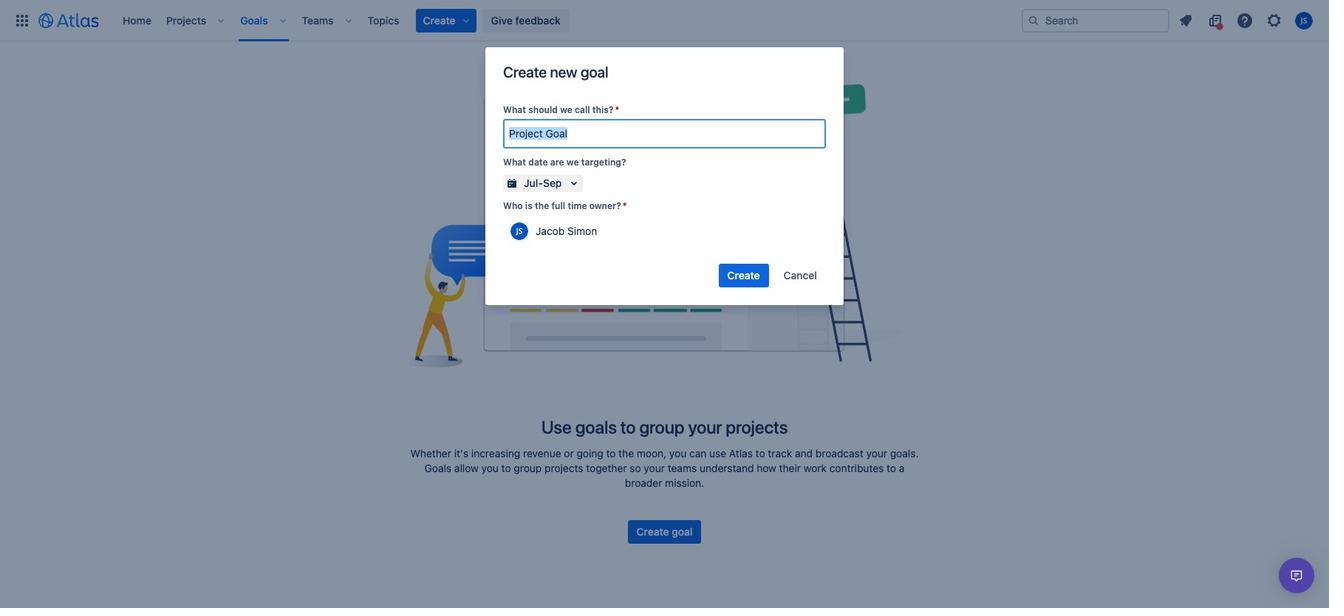 Task type: locate. For each thing, give the bounding box(es) containing it.
projects inside whether it's increasing revenue or going to the moon, you can use atlas to track and broadcast your goals. goals allow you to group projects together so your teams understand how their work contributes to a broader mission.
[[545, 462, 584, 475]]

create down broader
[[637, 526, 669, 538]]

time
[[568, 200, 587, 211]]

revenue
[[523, 447, 561, 460]]

1 vertical spatial *
[[623, 200, 627, 211]]

whether it's increasing revenue or going to the moon, you can use atlas to track and broadcast your goals. goals allow you to group projects together so your teams understand how their work contributes to a broader mission.
[[411, 447, 919, 489]]

teams link
[[298, 9, 338, 32]]

goal
[[581, 64, 609, 81], [672, 526, 693, 538]]

the
[[535, 200, 549, 211], [619, 447, 634, 460]]

the up so
[[619, 447, 634, 460]]

1 horizontal spatial projects
[[726, 417, 788, 438]]

what for what should we call this? *
[[503, 104, 526, 115]]

1 horizontal spatial you
[[670, 447, 687, 460]]

group
[[640, 417, 685, 438], [514, 462, 542, 475]]

1 vertical spatial what
[[503, 157, 526, 168]]

create new goal
[[503, 64, 609, 81]]

call
[[575, 104, 590, 115]]

you up teams
[[670, 447, 687, 460]]

0 vertical spatial group
[[640, 417, 685, 438]]

goals left teams
[[240, 14, 268, 26]]

0 horizontal spatial goals
[[240, 14, 268, 26]]

what
[[503, 104, 526, 115], [503, 157, 526, 168]]

what should we call this? *
[[503, 104, 620, 115]]

goals
[[240, 14, 268, 26], [425, 462, 452, 475]]

0 vertical spatial create
[[503, 64, 547, 81]]

0 vertical spatial what
[[503, 104, 526, 115]]

1 vertical spatial group
[[514, 462, 542, 475]]

create goal
[[637, 526, 693, 538]]

your up contributes
[[867, 447, 888, 460]]

*
[[615, 104, 620, 115], [623, 200, 627, 211]]

1 horizontal spatial goal
[[672, 526, 693, 538]]

we
[[560, 104, 573, 115], [567, 157, 579, 168]]

going
[[577, 447, 604, 460]]

goal down "mission."
[[672, 526, 693, 538]]

1 horizontal spatial the
[[619, 447, 634, 460]]

allow
[[455, 462, 479, 475]]

their
[[780, 462, 801, 475]]

0 vertical spatial you
[[670, 447, 687, 460]]

home
[[123, 14, 152, 26]]

1 vertical spatial projects
[[545, 462, 584, 475]]

who
[[503, 200, 523, 211]]

your down moon,
[[644, 462, 665, 475]]

we right are
[[567, 157, 579, 168]]

you
[[670, 447, 687, 460], [482, 462, 499, 475]]

how
[[757, 462, 777, 475]]

what date are we targeting?
[[503, 157, 626, 168]]

1 vertical spatial goals
[[425, 462, 452, 475]]

projects
[[726, 417, 788, 438], [545, 462, 584, 475]]

0 horizontal spatial your
[[644, 462, 665, 475]]

projects down or
[[545, 462, 584, 475]]

create for create new goal
[[503, 64, 547, 81]]

should
[[529, 104, 558, 115]]

* right this?
[[615, 104, 620, 115]]

0 horizontal spatial goal
[[581, 64, 609, 81]]

what for what date are we targeting?
[[503, 157, 526, 168]]

None field
[[505, 120, 825, 147]]

teams
[[668, 462, 697, 475]]

0 vertical spatial goal
[[581, 64, 609, 81]]

feedback
[[516, 14, 561, 26]]

0 vertical spatial goals
[[240, 14, 268, 26]]

0 horizontal spatial you
[[482, 462, 499, 475]]

1 horizontal spatial goals
[[425, 462, 452, 475]]

jacob
[[536, 225, 565, 237]]

jacob simon
[[536, 225, 597, 237]]

you down increasing
[[482, 462, 499, 475]]

goals down whether
[[425, 462, 452, 475]]

new
[[550, 64, 578, 81]]

0 horizontal spatial projects
[[545, 462, 584, 475]]

projects up atlas
[[726, 417, 788, 438]]

goal right "new"
[[581, 64, 609, 81]]

banner containing home
[[0, 0, 1330, 41]]

group up moon,
[[640, 417, 685, 438]]

open intercom messenger image
[[1288, 567, 1306, 585]]

0 horizontal spatial *
[[615, 104, 620, 115]]

who is the full time owner? *
[[503, 200, 627, 211]]

create left "new"
[[503, 64, 547, 81]]

create
[[503, 64, 547, 81], [728, 269, 760, 282], [637, 526, 669, 538]]

date
[[529, 157, 548, 168]]

0 vertical spatial *
[[615, 104, 620, 115]]

the right is
[[535, 200, 549, 211]]

what left should
[[503, 104, 526, 115]]

to right goals
[[621, 417, 636, 438]]

atlas
[[730, 447, 753, 460]]

what left 'date'
[[503, 157, 526, 168]]

track
[[768, 447, 793, 460]]

1 what from the top
[[503, 104, 526, 115]]

so
[[630, 462, 641, 475]]

group down revenue
[[514, 462, 542, 475]]

1 horizontal spatial your
[[688, 417, 722, 438]]

2 vertical spatial your
[[644, 462, 665, 475]]

or
[[564, 447, 574, 460]]

1 vertical spatial the
[[619, 447, 634, 460]]

1 vertical spatial goal
[[672, 526, 693, 538]]

jul-sep
[[524, 177, 562, 189]]

0 horizontal spatial group
[[514, 462, 542, 475]]

and
[[795, 447, 813, 460]]

your
[[688, 417, 722, 438], [867, 447, 888, 460], [644, 462, 665, 475]]

mission.
[[665, 477, 705, 489]]

use
[[542, 417, 572, 438]]

to left a
[[887, 462, 897, 475]]

2 vertical spatial create
[[637, 526, 669, 538]]

goals inside whether it's increasing revenue or going to the moon, you can use atlas to track and broadcast your goals. goals allow you to group projects together so your teams understand how their work contributes to a broader mission.
[[425, 462, 452, 475]]

teams
[[302, 14, 334, 26]]

create left cancel
[[728, 269, 760, 282]]

to up together
[[606, 447, 616, 460]]

projects link
[[162, 9, 211, 32]]

group inside whether it's increasing revenue or going to the moon, you can use atlas to track and broadcast your goals. goals allow you to group projects together so your teams understand how their work contributes to a broader mission.
[[514, 462, 542, 475]]

0 horizontal spatial create
[[503, 64, 547, 81]]

Search field
[[1022, 9, 1170, 32]]

your up the can
[[688, 417, 722, 438]]

create goal button
[[628, 520, 702, 544]]

to down increasing
[[502, 462, 511, 475]]

2 horizontal spatial your
[[867, 447, 888, 460]]

1 horizontal spatial create
[[637, 526, 669, 538]]

0 vertical spatial the
[[535, 200, 549, 211]]

1 vertical spatial create
[[728, 269, 760, 282]]

2 what from the top
[[503, 157, 526, 168]]

increasing
[[472, 447, 521, 460]]

give feedback button
[[482, 9, 570, 32]]

to up "how"
[[756, 447, 766, 460]]

1 vertical spatial your
[[867, 447, 888, 460]]

give feedback
[[491, 14, 561, 26]]

owner?
[[590, 200, 621, 211]]

to
[[621, 417, 636, 438], [606, 447, 616, 460], [756, 447, 766, 460], [502, 462, 511, 475], [887, 462, 897, 475]]

* right owner?
[[623, 200, 627, 211]]

2 horizontal spatial create
[[728, 269, 760, 282]]

banner
[[0, 0, 1330, 41]]

give
[[491, 14, 513, 26]]

use goals to group your projects
[[542, 417, 788, 438]]

a
[[899, 462, 905, 475]]

we left call
[[560, 104, 573, 115]]

goals link
[[236, 9, 272, 32]]

create button
[[719, 264, 769, 288]]

goals.
[[891, 447, 919, 460]]



Task type: vqa. For each thing, say whether or not it's contained in the screenshot.
Atlas
yes



Task type: describe. For each thing, give the bounding box(es) containing it.
cancel
[[784, 269, 818, 282]]

jul-
[[524, 177, 543, 189]]

0 horizontal spatial the
[[535, 200, 549, 211]]

together
[[586, 462, 627, 475]]

1 horizontal spatial *
[[623, 200, 627, 211]]

top element
[[9, 0, 1022, 41]]

is
[[525, 200, 533, 211]]

whether
[[411, 447, 452, 460]]

1 horizontal spatial group
[[640, 417, 685, 438]]

this?
[[593, 104, 614, 115]]

0 vertical spatial your
[[688, 417, 722, 438]]

simon
[[568, 225, 597, 237]]

goal inside button
[[672, 526, 693, 538]]

search image
[[1028, 14, 1040, 26]]

contributes
[[830, 462, 884, 475]]

create for create
[[728, 269, 760, 282]]

cancel button
[[775, 264, 826, 288]]

help image
[[1237, 11, 1254, 29]]

sep
[[543, 177, 562, 189]]

topics link
[[363, 9, 404, 32]]

full
[[552, 200, 566, 211]]

it's
[[454, 447, 469, 460]]

1 vertical spatial you
[[482, 462, 499, 475]]

jul-sep button
[[503, 174, 583, 192]]

targeting?
[[582, 157, 626, 168]]

are
[[551, 157, 564, 168]]

broader
[[625, 477, 663, 489]]

the inside whether it's increasing revenue or going to the moon, you can use atlas to track and broadcast your goals. goals allow you to group projects together so your teams understand how their work contributes to a broader mission.
[[619, 447, 634, 460]]

work
[[804, 462, 827, 475]]

projects
[[166, 14, 206, 26]]

0 vertical spatial projects
[[726, 417, 788, 438]]

understand
[[700, 462, 754, 475]]

home link
[[118, 9, 156, 32]]

goals
[[576, 417, 617, 438]]

topics
[[368, 14, 400, 26]]

moon,
[[637, 447, 667, 460]]

0 vertical spatial we
[[560, 104, 573, 115]]

goals inside "link"
[[240, 14, 268, 26]]

1 vertical spatial we
[[567, 157, 579, 168]]

broadcast
[[816, 447, 864, 460]]

create for create goal
[[637, 526, 669, 538]]

use
[[710, 447, 727, 460]]

can
[[690, 447, 707, 460]]



